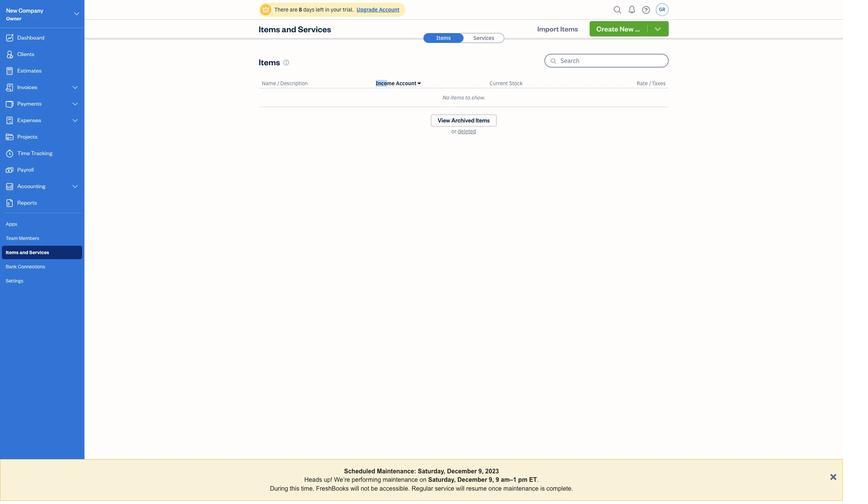Task type: describe. For each thing, give the bounding box(es) containing it.
import items
[[538, 24, 578, 33]]

name / description
[[262, 80, 308, 87]]

expand timer details image
[[720, 459, 727, 469]]

go to help image
[[640, 4, 653, 16]]

.
[[537, 477, 539, 483]]

payments link
[[2, 96, 82, 112]]

gr button
[[656, 3, 669, 16]]

Search text field
[[561, 55, 668, 67]]

project image
[[5, 133, 14, 141]]

create new … button
[[590, 21, 669, 36]]

your
[[331, 6, 342, 13]]

days
[[303, 6, 315, 13]]

heads
[[305, 477, 322, 483]]

settings
[[6, 278, 23, 284]]

gr
[[660, 7, 666, 12]]

chart image
[[5, 183, 14, 191]]

no items to show.
[[443, 94, 486, 101]]

estimate image
[[5, 67, 14, 75]]

view archived items or deleted
[[438, 117, 490, 135]]

are
[[290, 6, 298, 13]]

chevron large down image for invoices
[[72, 85, 79, 91]]

/ for description
[[278, 80, 280, 87]]

scheduled
[[344, 468, 375, 475]]

name
[[262, 80, 276, 87]]

tracking
[[31, 149, 52, 157]]

current
[[490, 80, 508, 87]]

complete.
[[547, 486, 574, 492]]

description
[[280, 80, 308, 87]]

chevron large down image for expenses
[[72, 118, 79, 124]]

items
[[451, 94, 464, 101]]

× button
[[830, 469, 838, 483]]

time tracking link
[[2, 146, 82, 162]]

team
[[6, 235, 18, 241]]

freshbooks
[[316, 486, 349, 492]]

services inside 'link'
[[29, 249, 49, 255]]

rate / taxes
[[637, 80, 666, 87]]

report image
[[5, 199, 14, 207]]

1 vertical spatial services
[[474, 35, 495, 41]]

current stock
[[490, 80, 523, 87]]

not
[[361, 486, 370, 492]]

items link
[[424, 33, 464, 43]]

et
[[530, 477, 537, 483]]

items inside view archived items or deleted
[[476, 117, 490, 124]]

internal
[[757, 460, 778, 467]]

we're
[[334, 477, 350, 483]]

clients
[[17, 50, 34, 58]]

new company owner
[[6, 7, 43, 22]]

time
[[17, 149, 30, 157]]

archived
[[452, 117, 475, 124]]

owner
[[6, 15, 21, 22]]

in
[[325, 6, 330, 13]]

1 vertical spatial 9,
[[489, 477, 494, 483]]

once
[[489, 486, 502, 492]]

new inside new company owner
[[6, 7, 17, 14]]

deleted
[[458, 128, 476, 135]]

bank connections
[[6, 264, 45, 270]]

create
[[597, 24, 619, 33]]

estimates
[[17, 67, 42, 74]]

name link
[[262, 80, 278, 87]]

expenses
[[17, 116, 41, 124]]

1 will from the left
[[351, 486, 359, 492]]

projects
[[17, 133, 38, 140]]

0 vertical spatial account
[[379, 6, 400, 13]]

2023
[[486, 468, 499, 475]]

view archived items link
[[431, 114, 497, 127]]

deleted link
[[458, 128, 476, 135]]

reports link
[[2, 196, 82, 211]]

invoices
[[17, 83, 37, 91]]

1 horizontal spatial items and services
[[259, 23, 331, 34]]

payments
[[17, 100, 42, 107]]

connections
[[18, 264, 45, 270]]

main element
[[0, 0, 104, 501]]

chevron large down image for payments
[[72, 101, 79, 107]]

× dialog
[[0, 459, 844, 501]]

projects link
[[2, 129, 82, 145]]

there
[[275, 6, 289, 13]]

accounting
[[17, 182, 45, 190]]

chevrondown image
[[654, 25, 663, 33]]

pm
[[519, 477, 528, 483]]

items inside items link
[[437, 35, 451, 41]]

items inside import items button
[[561, 24, 578, 33]]

import
[[538, 24, 559, 33]]

clients link
[[2, 47, 82, 63]]

0 horizontal spatial maintenance
[[383, 477, 418, 483]]

team members
[[6, 235, 39, 241]]

services link
[[464, 33, 504, 43]]

income account link
[[376, 80, 421, 87]]

info image
[[283, 59, 290, 66]]

rate
[[637, 80, 648, 87]]

new inside button
[[620, 24, 634, 33]]

search image
[[612, 4, 624, 16]]

current stock link
[[490, 80, 523, 87]]

payroll
[[17, 166, 34, 173]]



Task type: locate. For each thing, give the bounding box(es) containing it.
2 / from the left
[[650, 80, 652, 87]]

expense image
[[5, 117, 14, 124]]

1 vertical spatial december
[[458, 477, 487, 483]]

settings link
[[2, 274, 82, 288]]

0 vertical spatial maintenance
[[383, 477, 418, 483]]

and down team members
[[20, 249, 28, 255]]

regular
[[412, 486, 433, 492]]

items inside items and services 'link'
[[6, 249, 19, 255]]

scheduled maintenance: saturday, december 9, 2023 heads up! we're performing maintenance on saturday, december 9, 9 am–1 pm et . during this time, freshbooks will not be accessible. regular service will resume once maintenance is complete.
[[270, 468, 574, 492]]

items and services down are
[[259, 23, 331, 34]]

1 horizontal spatial services
[[298, 23, 331, 34]]

8
[[299, 6, 302, 13]]

will
[[351, 486, 359, 492], [456, 486, 465, 492]]

on
[[420, 477, 427, 483]]

taxes
[[652, 80, 666, 87]]

0 vertical spatial items and services
[[259, 23, 331, 34]]

invoice image
[[5, 84, 14, 91]]

and down are
[[282, 23, 296, 34]]

payment image
[[5, 100, 14, 108]]

saturday, up on
[[418, 468, 446, 475]]

this
[[290, 486, 300, 492]]

2 will from the left
[[456, 486, 465, 492]]

estimates link
[[2, 63, 82, 79]]

1 vertical spatial items and services
[[6, 249, 49, 255]]

income account
[[376, 80, 417, 87]]

1 horizontal spatial will
[[456, 486, 465, 492]]

time tracking
[[17, 149, 52, 157]]

money image
[[5, 166, 14, 174]]

upgrade account link
[[355, 6, 400, 13]]

9,
[[479, 468, 484, 475], [489, 477, 494, 483]]

0 horizontal spatial new
[[6, 7, 17, 14]]

saturday, up service
[[428, 477, 456, 483]]

trial.
[[343, 6, 354, 13]]

crown image
[[262, 6, 270, 14]]

create new …
[[597, 24, 640, 33]]

payroll link
[[2, 163, 82, 178]]

1 horizontal spatial maintenance
[[504, 486, 539, 492]]

0 vertical spatial saturday,
[[418, 468, 446, 475]]

account right upgrade at the left
[[379, 6, 400, 13]]

description link
[[280, 80, 308, 87]]

up!
[[324, 477, 333, 483]]

1 vertical spatial maintenance
[[504, 486, 539, 492]]

items and services
[[259, 23, 331, 34], [6, 249, 49, 255]]

1 vertical spatial saturday,
[[428, 477, 456, 483]]

no
[[443, 94, 449, 101]]

time,
[[301, 486, 315, 492]]

new
[[6, 7, 17, 14], [620, 24, 634, 33]]

2 horizontal spatial services
[[474, 35, 495, 41]]

create new … button
[[590, 21, 669, 36]]

rate link
[[637, 80, 650, 87]]

0 vertical spatial services
[[298, 23, 331, 34]]

upgrade
[[357, 6, 378, 13]]

1 horizontal spatial /
[[650, 80, 652, 87]]

maintenance
[[383, 477, 418, 483], [504, 486, 539, 492]]

9, left 2023
[[479, 468, 484, 475]]

chevron large down image inside payments link
[[72, 101, 79, 107]]

1 vertical spatial account
[[396, 80, 417, 87]]

0 vertical spatial and
[[282, 23, 296, 34]]

0 horizontal spatial will
[[351, 486, 359, 492]]

expenses link
[[2, 113, 82, 129]]

is
[[541, 486, 545, 492]]

new up owner
[[6, 7, 17, 14]]

and inside 'link'
[[20, 249, 28, 255]]

maintenance:
[[377, 468, 416, 475]]

1 horizontal spatial 9,
[[489, 477, 494, 483]]

am–1
[[501, 477, 517, 483]]

1 vertical spatial new
[[620, 24, 634, 33]]

0 vertical spatial 9,
[[479, 468, 484, 475]]

client image
[[5, 51, 14, 58]]

new left …
[[620, 24, 634, 33]]

performing
[[352, 477, 381, 483]]

dashboard link
[[2, 30, 82, 46]]

caretdown image
[[418, 80, 421, 86]]

or
[[452, 128, 457, 135]]

saturday,
[[418, 468, 446, 475], [428, 477, 456, 483]]

during
[[270, 486, 288, 492]]

to
[[465, 94, 470, 101]]

0 vertical spatial december
[[447, 468, 477, 475]]

apps
[[6, 221, 17, 227]]

maintenance down maintenance:
[[383, 477, 418, 483]]

notifications image
[[626, 2, 639, 17]]

there are 8 days left in your trial. upgrade account
[[275, 6, 400, 13]]

invoices link
[[2, 80, 82, 96]]

service
[[435, 486, 455, 492]]

1 / from the left
[[278, 80, 280, 87]]

apps link
[[2, 217, 82, 231]]

2 vertical spatial services
[[29, 249, 49, 255]]

stock
[[509, 80, 523, 87]]

dashboard image
[[5, 34, 14, 42]]

/ for taxes
[[650, 80, 652, 87]]

reports
[[17, 199, 37, 206]]

chevron large down image
[[73, 9, 80, 18], [72, 85, 79, 91], [72, 101, 79, 107], [72, 118, 79, 124]]

1 horizontal spatial new
[[620, 24, 634, 33]]

members
[[19, 235, 39, 241]]

0 horizontal spatial items and services
[[6, 249, 49, 255]]

chevron large down image
[[72, 184, 79, 190]]

/ right 'name'
[[278, 80, 280, 87]]

items and services inside 'link'
[[6, 249, 49, 255]]

1 horizontal spatial and
[[282, 23, 296, 34]]

bank
[[6, 264, 17, 270]]

items and services down members
[[6, 249, 49, 255]]

open in new window image
[[806, 459, 812, 469]]

will right service
[[456, 486, 465, 492]]

income
[[376, 80, 395, 87]]

0 horizontal spatial services
[[29, 249, 49, 255]]

/ right rate
[[650, 80, 652, 87]]

timer image
[[5, 150, 14, 158]]

9
[[496, 477, 499, 483]]

import items button
[[531, 21, 585, 36]]

0 horizontal spatial /
[[278, 80, 280, 87]]

0 horizontal spatial 9,
[[479, 468, 484, 475]]

will left not
[[351, 486, 359, 492]]

bank connections link
[[2, 260, 82, 274]]

account
[[379, 6, 400, 13], [396, 80, 417, 87]]

account left caretdown image
[[396, 80, 417, 87]]

9, left 9
[[489, 477, 494, 483]]

0 vertical spatial new
[[6, 7, 17, 14]]

company
[[18, 7, 43, 14]]

1 vertical spatial and
[[20, 249, 28, 255]]

and
[[282, 23, 296, 34], [20, 249, 28, 255]]

team members link
[[2, 232, 82, 245]]

0 horizontal spatial and
[[20, 249, 28, 255]]

left
[[316, 6, 324, 13]]

services
[[298, 23, 331, 34], [474, 35, 495, 41], [29, 249, 49, 255]]

maintenance down pm
[[504, 486, 539, 492]]



Task type: vqa. For each thing, say whether or not it's contained in the screenshot.
Description in the top of the page
yes



